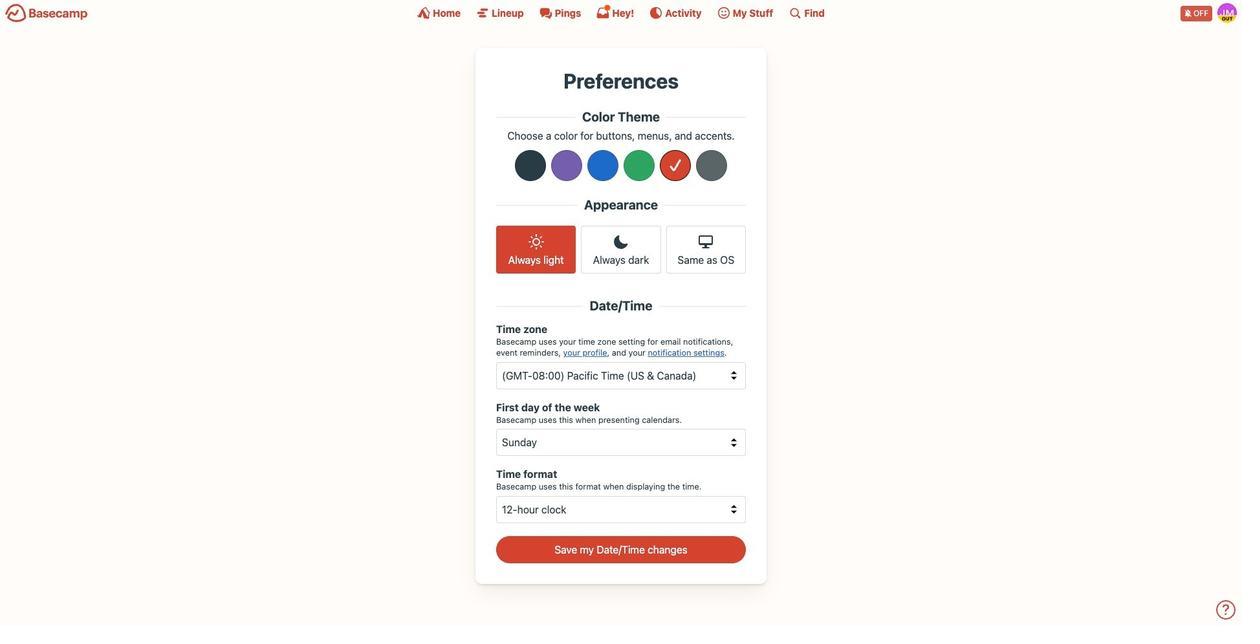 Task type: locate. For each thing, give the bounding box(es) containing it.
None submit
[[496, 536, 746, 563]]

main element
[[0, 0, 1242, 25]]

jer mill image
[[1217, 3, 1237, 23]]

switch accounts image
[[5, 3, 88, 23]]



Task type: describe. For each thing, give the bounding box(es) containing it.
keyboard shortcut: ⌘ + / image
[[789, 6, 802, 19]]



Task type: vqa. For each thing, say whether or not it's contained in the screenshot.
bottom Cheryl Walters image
no



